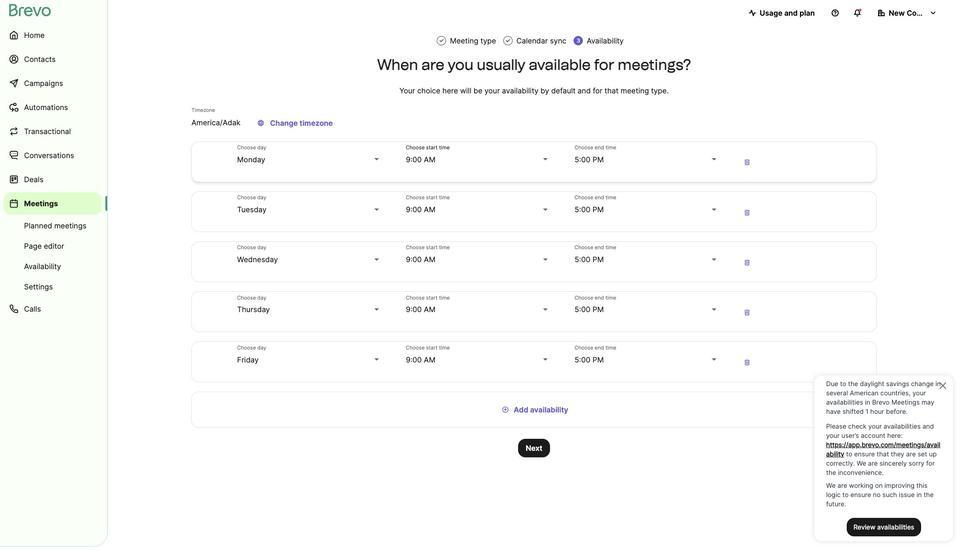 Task type: locate. For each thing, give the bounding box(es) containing it.
no color image
[[439, 37, 445, 44]]

availability down page editor
[[24, 262, 61, 271]]

no color image
[[506, 37, 511, 44], [500, 404, 511, 415]]

pm
[[593, 155, 604, 164], [593, 205, 604, 214], [593, 255, 604, 264], [593, 305, 604, 314], [593, 355, 604, 364]]

9:00 am for wednesday
[[406, 255, 436, 264]]

am for tuesday
[[424, 205, 436, 214]]

check right type
[[506, 37, 511, 44]]

1 horizontal spatial and
[[785, 8, 798, 18]]

3 remove range image from the top
[[742, 257, 753, 268]]

pm for thursday
[[593, 305, 604, 314]]

planned meetings
[[24, 221, 87, 230]]

1 vertical spatial availability
[[24, 262, 61, 271]]

delete for thursday
[[744, 308, 751, 317]]

3 pm from the top
[[593, 255, 604, 264]]

sync
[[550, 36, 567, 45]]

9:00 for wednesday
[[406, 255, 422, 264]]

new
[[889, 8, 905, 18]]

3 9:00 from the top
[[406, 255, 422, 264]]

2 9:00 am from the top
[[406, 205, 436, 214]]

1 vertical spatial remove range image
[[742, 207, 753, 218]]

5:00 pm for thursday
[[575, 305, 604, 314]]

check left meeting
[[439, 37, 445, 44]]

3 9:00 am field from the top
[[406, 254, 550, 265]]

wednesday
[[237, 255, 278, 264]]

for up that
[[594, 56, 615, 74]]

5 5:00 pm from the top
[[575, 355, 604, 364]]

4 5:00 from the top
[[575, 305, 591, 314]]

be
[[474, 86, 483, 95]]

5 delete button from the top
[[738, 353, 757, 371]]

for
[[594, 56, 615, 74], [593, 86, 603, 95]]

availability left by at the right
[[502, 86, 539, 95]]

2 9:00 from the top
[[406, 205, 422, 214]]

add_circle_outline add availability
[[502, 405, 569, 414]]

1 check from the left
[[439, 37, 445, 44]]

5:00 pm
[[575, 155, 604, 164], [575, 205, 604, 214], [575, 255, 604, 264], [575, 305, 604, 314], [575, 355, 604, 364]]

calls link
[[4, 298, 102, 320]]

and right default
[[578, 86, 591, 95]]

3 delete button from the top
[[738, 253, 757, 271]]

am
[[424, 155, 436, 164], [424, 205, 436, 214], [424, 255, 436, 264], [424, 305, 436, 314], [424, 355, 436, 364]]

when are you usually available for meetings?
[[377, 56, 692, 74]]

usage
[[760, 8, 783, 18]]

1 pm from the top
[[593, 155, 604, 164]]

language
[[257, 118, 265, 127]]

change
[[270, 118, 298, 127]]

2 9:00 am field from the top
[[406, 204, 550, 215]]

no color image right type
[[506, 37, 511, 44]]

availability
[[502, 86, 539, 95], [530, 405, 569, 414]]

1 remove range image from the top
[[742, 157, 753, 168]]

monday
[[237, 155, 265, 164]]

default
[[552, 86, 576, 95]]

type.
[[651, 86, 669, 95]]

9:00 AM field
[[406, 154, 550, 165], [406, 204, 550, 215], [406, 254, 550, 265], [406, 304, 550, 315], [406, 354, 550, 365]]

1 remove range image from the top
[[742, 307, 753, 318]]

4 5:00 pm from the top
[[575, 305, 604, 314]]

5 9:00 am field from the top
[[406, 354, 550, 365]]

delete for tuesday
[[744, 208, 751, 217]]

2 am from the top
[[424, 205, 436, 214]]

deals
[[24, 175, 43, 184]]

remove range image
[[742, 157, 753, 168], [742, 207, 753, 218], [742, 257, 753, 268]]

delete for friday
[[744, 358, 751, 367]]

5 9:00 from the top
[[406, 355, 422, 364]]

0 vertical spatial availability
[[587, 36, 624, 45]]

1 delete button from the top
[[738, 152, 757, 171]]

5:00 for tuesday
[[575, 205, 591, 214]]

campaigns link
[[4, 72, 102, 94]]

page editor
[[24, 241, 64, 251]]

1 vertical spatial and
[[578, 86, 591, 95]]

3 am from the top
[[424, 255, 436, 264]]

1 vertical spatial remove range image
[[742, 357, 753, 368]]

5 am from the top
[[424, 355, 436, 364]]

4 9:00 am from the top
[[406, 305, 436, 314]]

5:00 for monday
[[575, 155, 591, 164]]

1 5:00 pm field from the top
[[575, 154, 719, 165]]

3 5:00 from the top
[[575, 255, 591, 264]]

2 remove range image from the top
[[742, 357, 753, 368]]

check
[[439, 37, 445, 44], [506, 37, 511, 44]]

availability
[[587, 36, 624, 45], [24, 262, 61, 271]]

are
[[422, 56, 445, 74]]

meetings
[[24, 199, 58, 208]]

next button
[[519, 439, 550, 457]]

add_circle_outline
[[502, 405, 509, 414]]

when
[[377, 56, 418, 74]]

9:00
[[406, 155, 422, 164], [406, 205, 422, 214], [406, 255, 422, 264], [406, 305, 422, 314], [406, 355, 422, 364]]

0 horizontal spatial check
[[439, 37, 445, 44]]

Friday field
[[237, 354, 381, 365]]

2 pm from the top
[[593, 205, 604, 214]]

5:00 pm for friday
[[575, 355, 604, 364]]

9:00 am for friday
[[406, 355, 436, 364]]

automations link
[[4, 96, 102, 118]]

2 check from the left
[[506, 37, 511, 44]]

meeting
[[450, 36, 479, 45]]

4 am from the top
[[424, 305, 436, 314]]

page editor link
[[4, 237, 102, 255]]

delete button for friday
[[738, 353, 757, 371]]

5 5:00 from the top
[[575, 355, 591, 364]]

3 5:00 pm from the top
[[575, 255, 604, 264]]

9:00 am field for friday
[[406, 354, 550, 365]]

am for monday
[[424, 155, 436, 164]]

2 5:00 from the top
[[575, 205, 591, 214]]

delete for monday
[[744, 158, 751, 167]]

and left plan
[[785, 8, 798, 18]]

0 horizontal spatial and
[[578, 86, 591, 95]]

left image
[[255, 117, 266, 128]]

3 9:00 am from the top
[[406, 255, 436, 264]]

4 pm from the top
[[593, 305, 604, 314]]

availability right add
[[530, 405, 569, 414]]

2 delete from the top
[[744, 208, 751, 217]]

your
[[485, 86, 500, 95]]

delete button
[[738, 152, 757, 171], [738, 203, 757, 221], [738, 253, 757, 271], [738, 303, 757, 321], [738, 353, 757, 371]]

am for thursday
[[424, 305, 436, 314]]

for left that
[[593, 86, 603, 95]]

no color image left add
[[500, 404, 511, 415]]

2 5:00 pm field from the top
[[575, 204, 719, 215]]

remove range image
[[742, 307, 753, 318], [742, 357, 753, 368]]

5 5:00 pm field from the top
[[575, 354, 719, 365]]

5:00 for wednesday
[[575, 255, 591, 264]]

1 vertical spatial no color image
[[500, 404, 511, 415]]

Tuesday field
[[237, 204, 381, 215]]

9:00 am for monday
[[406, 155, 436, 164]]

5:00 pm field for wednesday
[[575, 254, 719, 265]]

5:00 for friday
[[575, 355, 591, 364]]

meetings
[[54, 221, 87, 230]]

3 5:00 pm field from the top
[[575, 254, 719, 265]]

pm for friday
[[593, 355, 604, 364]]

delete for wednesday
[[744, 258, 751, 267]]

1 am from the top
[[424, 155, 436, 164]]

0 vertical spatial and
[[785, 8, 798, 18]]

am for wednesday
[[424, 255, 436, 264]]

1 5:00 from the top
[[575, 155, 591, 164]]

9:00 am field for thursday
[[406, 304, 550, 315]]

0 horizontal spatial availability
[[24, 262, 61, 271]]

3
[[577, 37, 581, 44]]

9:00 am
[[406, 155, 436, 164], [406, 205, 436, 214], [406, 255, 436, 264], [406, 305, 436, 314], [406, 355, 436, 364]]

1 5:00 pm from the top
[[575, 155, 604, 164]]

0 vertical spatial remove range image
[[742, 157, 753, 168]]

company
[[907, 8, 941, 18]]

and
[[785, 8, 798, 18], [578, 86, 591, 95]]

9:00 am field for tuesday
[[406, 204, 550, 215]]

new company
[[889, 8, 941, 18]]

9:00 for thursday
[[406, 305, 422, 314]]

0 vertical spatial for
[[594, 56, 615, 74]]

usage and plan
[[760, 8, 815, 18]]

home link
[[4, 24, 102, 46]]

2 remove range image from the top
[[742, 207, 753, 218]]

3 delete from the top
[[744, 258, 751, 267]]

1 horizontal spatial availability
[[587, 36, 624, 45]]

2 delete button from the top
[[738, 203, 757, 221]]

campaigns
[[24, 79, 63, 88]]

Wednesday field
[[237, 254, 381, 265]]

1 delete from the top
[[744, 158, 751, 167]]

5:00 PM field
[[575, 154, 719, 165], [575, 204, 719, 215], [575, 254, 719, 265], [575, 304, 719, 315], [575, 354, 719, 365]]

check for calendar
[[506, 37, 511, 44]]

tuesday
[[237, 205, 267, 214]]

thursday
[[237, 305, 270, 314]]

conversations
[[24, 151, 74, 160]]

automations
[[24, 103, 68, 112]]

check for meeting
[[439, 37, 445, 44]]

0 vertical spatial remove range image
[[742, 307, 753, 318]]

5 9:00 am from the top
[[406, 355, 436, 364]]

4 9:00 from the top
[[406, 305, 422, 314]]

4 9:00 am field from the top
[[406, 304, 550, 315]]

1 9:00 am field from the top
[[406, 154, 550, 165]]

availability right 3
[[587, 36, 624, 45]]

delete
[[744, 158, 751, 167], [744, 208, 751, 217], [744, 258, 751, 267], [744, 308, 751, 317], [744, 358, 751, 367]]

calendar sync
[[517, 36, 567, 45]]

4 delete from the top
[[744, 308, 751, 317]]

1 9:00 am from the top
[[406, 155, 436, 164]]

2 5:00 pm from the top
[[575, 205, 604, 214]]

meeting type
[[450, 36, 496, 45]]

1 horizontal spatial check
[[506, 37, 511, 44]]

1 9:00 from the top
[[406, 155, 422, 164]]

4 5:00 pm field from the top
[[575, 304, 719, 315]]

4 delete button from the top
[[738, 303, 757, 321]]

5 delete from the top
[[744, 358, 751, 367]]

meetings link
[[4, 192, 102, 215]]

0 vertical spatial no color image
[[506, 37, 511, 44]]

5 pm from the top
[[593, 355, 604, 364]]

2 vertical spatial remove range image
[[742, 257, 753, 268]]

5:00
[[575, 155, 591, 164], [575, 205, 591, 214], [575, 255, 591, 264], [575, 305, 591, 314], [575, 355, 591, 364]]

you
[[448, 56, 474, 74]]



Task type: describe. For each thing, give the bounding box(es) containing it.
Monday field
[[237, 154, 381, 165]]

contacts link
[[4, 48, 102, 70]]

5:00 pm field for monday
[[575, 154, 719, 165]]

transactional
[[24, 127, 71, 136]]

usually
[[477, 56, 526, 74]]

add
[[514, 405, 529, 414]]

1 vertical spatial for
[[593, 86, 603, 95]]

delete button for thursday
[[738, 303, 757, 321]]

planned
[[24, 221, 52, 230]]

new company button
[[871, 4, 945, 22]]

plan
[[800, 8, 815, 18]]

remove range image for wednesday
[[742, 257, 753, 268]]

america/adak
[[192, 118, 241, 127]]

pm for tuesday
[[593, 205, 604, 214]]

pm for wednesday
[[593, 255, 604, 264]]

pm for monday
[[593, 155, 604, 164]]

9:00 for monday
[[406, 155, 422, 164]]

availability link
[[4, 257, 102, 276]]

9:00 am for thursday
[[406, 305, 436, 314]]

conversations link
[[4, 144, 102, 166]]

meeting
[[621, 86, 649, 95]]

0 vertical spatial availability
[[502, 86, 539, 95]]

no color image containing check
[[506, 37, 511, 44]]

9:00 am field for wednesday
[[406, 254, 550, 265]]

settings link
[[4, 277, 102, 296]]

calls
[[24, 304, 41, 314]]

home
[[24, 31, 45, 40]]

5:00 pm for monday
[[575, 155, 604, 164]]

timezone
[[192, 107, 215, 113]]

and inside usage and plan button
[[785, 8, 798, 18]]

Thursday field
[[237, 304, 381, 315]]

available
[[529, 56, 591, 74]]

deals link
[[4, 168, 102, 191]]

5:00 pm for tuesday
[[575, 205, 604, 214]]

remove range image for monday
[[742, 157, 753, 168]]

will
[[460, 86, 472, 95]]

5:00 pm field for thursday
[[575, 304, 719, 315]]

usage and plan button
[[742, 4, 823, 22]]

remove range image for thursday
[[742, 307, 753, 318]]

planned meetings link
[[4, 216, 102, 235]]

by
[[541, 86, 550, 95]]

delete button for wednesday
[[738, 253, 757, 271]]

page
[[24, 241, 42, 251]]

choice
[[418, 86, 441, 95]]

5:00 pm field for tuesday
[[575, 204, 719, 215]]

no color image containing add_circle_outline
[[500, 404, 511, 415]]

5:00 for thursday
[[575, 305, 591, 314]]

5:00 pm field for friday
[[575, 354, 719, 365]]

9:00 am field for monday
[[406, 154, 550, 165]]

settings
[[24, 282, 53, 291]]

your choice here will be your availability by default and for that meeting type.
[[400, 86, 669, 95]]

delete button for tuesday
[[738, 203, 757, 221]]

5:00 pm for wednesday
[[575, 255, 604, 264]]

9:00 for tuesday
[[406, 205, 422, 214]]

editor
[[44, 241, 64, 251]]

your
[[400, 86, 415, 95]]

1 vertical spatial availability
[[530, 405, 569, 414]]

9:00 for friday
[[406, 355, 422, 364]]

next
[[526, 443, 543, 453]]

9:00 am for tuesday
[[406, 205, 436, 214]]

delete button for monday
[[738, 152, 757, 171]]

type
[[481, 36, 496, 45]]

remove range image for tuesday
[[742, 207, 753, 218]]

timezone
[[300, 118, 333, 127]]

contacts
[[24, 55, 56, 64]]

transactional link
[[4, 120, 102, 142]]

that
[[605, 86, 619, 95]]

change timezone
[[270, 118, 333, 127]]

friday
[[237, 355, 259, 364]]

meetings?
[[618, 56, 692, 74]]

remove range image for friday
[[742, 357, 753, 368]]

am for friday
[[424, 355, 436, 364]]

calendar
[[517, 36, 548, 45]]

here
[[443, 86, 458, 95]]



Task type: vqa. For each thing, say whether or not it's contained in the screenshot.
This
no



